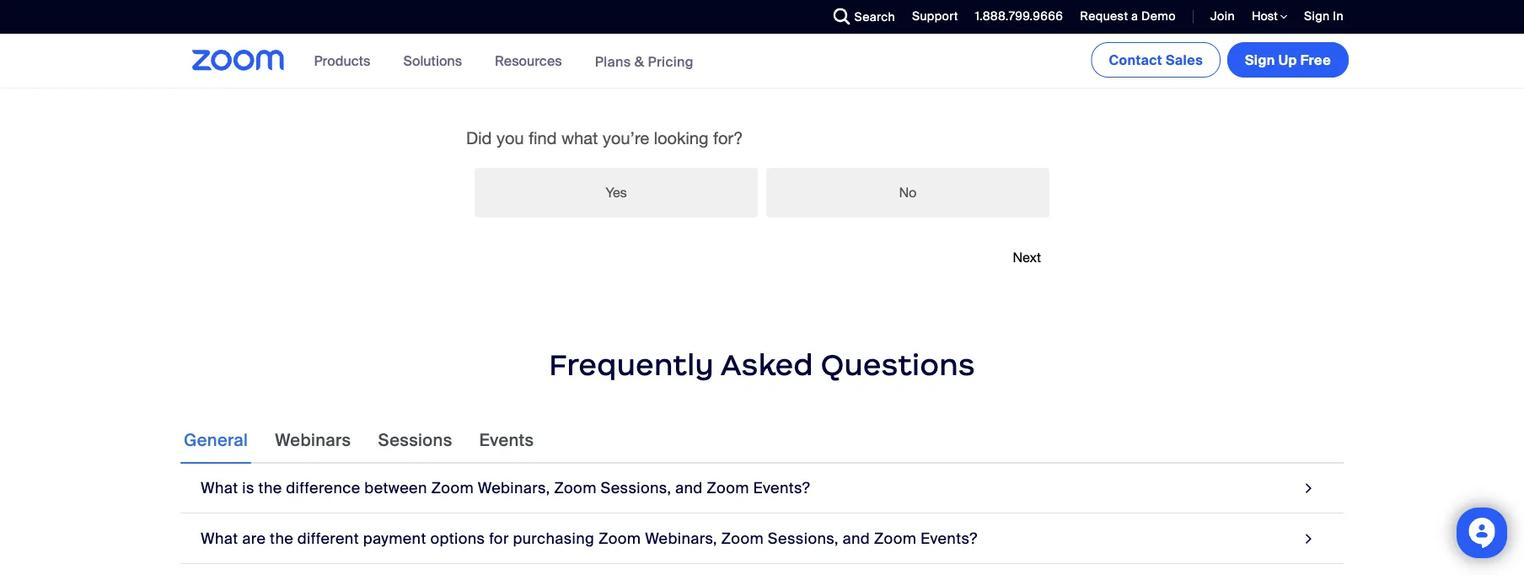 Task type: describe. For each thing, give the bounding box(es) containing it.
0 vertical spatial events?
[[754, 479, 811, 498]]

different
[[298, 529, 359, 549]]

sales
[[1166, 51, 1204, 69]]

1.888.799.9666
[[976, 8, 1064, 24]]

search button
[[821, 0, 900, 34]]

pricing
[[648, 53, 694, 70]]

what are the different payment options for purchasing zoom webinars, zoom sessions, and zoom events?
[[201, 529, 978, 549]]

what for what are the different payment options for purchasing zoom webinars, zoom sessions, and zoom events?
[[201, 529, 238, 549]]

purchasing
[[513, 529, 595, 549]]

what is the difference between zoom webinars, zoom sessions, and zoom events? button
[[181, 464, 1344, 514]]

events tab
[[476, 417, 538, 464]]

demo
[[1142, 8, 1177, 24]]

general tab
[[181, 417, 252, 464]]

contact sales
[[1110, 51, 1204, 69]]

sign for sign in
[[1305, 8, 1331, 24]]

a
[[1132, 8, 1139, 24]]

questions
[[821, 347, 976, 383]]

resources button
[[495, 34, 570, 88]]

products button
[[314, 34, 378, 88]]

for
[[489, 529, 509, 549]]

meetings navigation
[[1088, 34, 1353, 81]]

support
[[913, 8, 959, 24]]

tab list containing what is the difference between zoom webinars, zoom sessions, and zoom events?
[[181, 464, 1344, 575]]

join link up meetings navigation
[[1211, 8, 1236, 24]]

are
[[242, 529, 266, 549]]

0 horizontal spatial and
[[676, 479, 703, 498]]

the for is
[[259, 479, 282, 498]]

search
[[855, 9, 896, 24]]

host
[[1253, 8, 1281, 24]]

free
[[1301, 51, 1332, 69]]

sessions tab
[[375, 417, 456, 464]]

is
[[242, 479, 255, 498]]

right image
[[1302, 528, 1317, 550]]

1 horizontal spatial sessions,
[[768, 529, 839, 549]]

tab list containing general
[[181, 417, 538, 464]]

banner containing contact sales
[[172, 34, 1353, 89]]

1 horizontal spatial webinars,
[[645, 529, 718, 549]]

up
[[1279, 51, 1298, 69]]

webinars
[[275, 430, 351, 451]]



Task type: vqa. For each thing, say whether or not it's contained in the screenshot.
Personal Menu menu
no



Task type: locate. For each thing, give the bounding box(es) containing it.
0 vertical spatial and
[[676, 479, 703, 498]]

plans & pricing link
[[595, 53, 694, 70], [595, 53, 694, 70]]

sign up free
[[1246, 51, 1332, 69]]

what for what is the difference between zoom webinars, zoom sessions, and zoom events?
[[201, 479, 238, 498]]

the for are
[[270, 529, 294, 549]]

frequently
[[549, 347, 715, 383]]

solutions
[[404, 52, 462, 70]]

frequently asked questions
[[549, 347, 976, 383]]

plans & pricing
[[595, 53, 694, 70]]

1 vertical spatial events?
[[921, 529, 978, 549]]

banner
[[172, 34, 1353, 89]]

the right the are
[[270, 529, 294, 549]]

options
[[430, 529, 485, 549]]

1 what from the top
[[201, 479, 238, 498]]

request a demo link
[[1068, 0, 1181, 34], [1081, 8, 1177, 24]]

events
[[480, 430, 534, 451]]

sign left up
[[1246, 51, 1276, 69]]

1 vertical spatial sign
[[1246, 51, 1276, 69]]

right image
[[1302, 477, 1317, 500]]

join link left host
[[1199, 0, 1240, 34]]

sessions, up 'what are the different payment options for purchasing zoom webinars, zoom sessions, and zoom events?'
[[601, 479, 672, 498]]

what left the are
[[201, 529, 238, 549]]

the
[[259, 479, 282, 498], [270, 529, 294, 549]]

1 vertical spatial and
[[843, 529, 870, 549]]

tab list
[[181, 417, 538, 464], [181, 464, 1344, 575]]

the right is
[[259, 479, 282, 498]]

zoom
[[431, 479, 474, 498], [554, 479, 597, 498], [707, 479, 750, 498], [599, 529, 641, 549], [722, 529, 764, 549], [874, 529, 917, 549]]

sign in link
[[1292, 0, 1353, 34], [1305, 8, 1344, 24]]

webinars,
[[478, 479, 550, 498], [645, 529, 718, 549]]

resources
[[495, 52, 562, 70]]

support link
[[900, 0, 963, 34], [913, 8, 959, 24]]

1 vertical spatial the
[[270, 529, 294, 549]]

2 what from the top
[[201, 529, 238, 549]]

payment
[[363, 529, 427, 549]]

contact
[[1110, 51, 1163, 69]]

general
[[184, 430, 248, 451]]

0 vertical spatial sessions,
[[601, 479, 672, 498]]

0 vertical spatial webinars,
[[478, 479, 550, 498]]

sign up free button
[[1228, 42, 1350, 78]]

0 vertical spatial the
[[259, 479, 282, 498]]

1.888.799.9666 button
[[963, 0, 1068, 34], [976, 8, 1064, 24]]

request a demo
[[1081, 8, 1177, 24]]

2 tab list from the top
[[181, 464, 1344, 575]]

0 horizontal spatial sessions,
[[601, 479, 672, 498]]

what
[[201, 479, 238, 498], [201, 529, 238, 549]]

and
[[676, 479, 703, 498], [843, 529, 870, 549]]

0 horizontal spatial events?
[[754, 479, 811, 498]]

sessions,
[[601, 479, 672, 498], [768, 529, 839, 549]]

0 horizontal spatial sign
[[1246, 51, 1276, 69]]

asked
[[721, 347, 814, 383]]

contact sales link
[[1092, 42, 1221, 78]]

what are the different payment options for purchasing zoom webinars, zoom sessions, and zoom events? button
[[181, 514, 1344, 565]]

events?
[[754, 479, 811, 498], [921, 529, 978, 549]]

webinars tab
[[272, 417, 355, 464]]

1 tab list from the top
[[181, 417, 538, 464]]

&
[[635, 53, 645, 70]]

0 horizontal spatial webinars,
[[478, 479, 550, 498]]

products
[[314, 52, 371, 70]]

difference
[[286, 479, 361, 498]]

sessions
[[378, 430, 453, 451]]

1 horizontal spatial and
[[843, 529, 870, 549]]

sign
[[1305, 8, 1331, 24], [1246, 51, 1276, 69]]

between
[[365, 479, 427, 498]]

solutions button
[[404, 34, 470, 88]]

product information navigation
[[302, 34, 707, 89]]

what is the difference between zoom webinars, zoom sessions, and zoom events?
[[201, 479, 811, 498]]

sign in
[[1305, 8, 1344, 24]]

1 vertical spatial what
[[201, 529, 238, 549]]

in
[[1334, 8, 1344, 24]]

0 vertical spatial what
[[201, 479, 238, 498]]

sign for sign up free
[[1246, 51, 1276, 69]]

1 vertical spatial sessions,
[[768, 529, 839, 549]]

0 vertical spatial sign
[[1305, 8, 1331, 24]]

sessions, down what is the difference between zoom webinars, zoom sessions, and zoom events? dropdown button
[[768, 529, 839, 549]]

request
[[1081, 8, 1129, 24]]

1 vertical spatial webinars,
[[645, 529, 718, 549]]

sign inside button
[[1246, 51, 1276, 69]]

zoom logo image
[[192, 50, 285, 71]]

join link
[[1199, 0, 1240, 34], [1211, 8, 1236, 24]]

plans
[[595, 53, 631, 70]]

sign left in
[[1305, 8, 1331, 24]]

host button
[[1253, 8, 1288, 24]]

join
[[1211, 8, 1236, 24]]

1 horizontal spatial sign
[[1305, 8, 1331, 24]]

1 horizontal spatial events?
[[921, 529, 978, 549]]

what left is
[[201, 479, 238, 498]]



